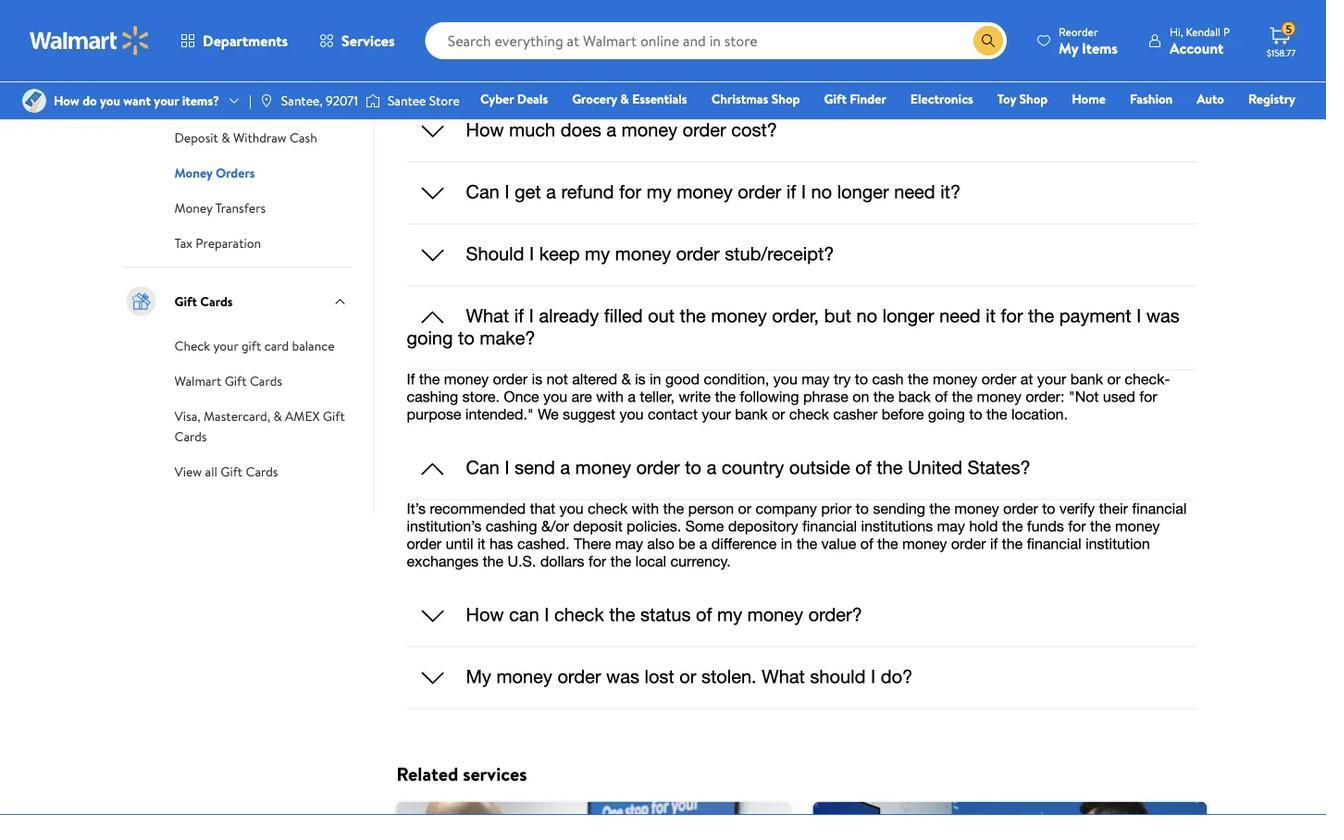 Task type: describe. For each thing, give the bounding box(es) containing it.
check your gift card balance link
[[174, 335, 335, 355]]

|
[[249, 92, 252, 110]]

tax
[[174, 234, 192, 252]]

1 list item from the left
[[385, 802, 802, 815]]

payment
[[195, 23, 244, 41]]

cyber deals
[[480, 90, 548, 108]]

gift inside the visa, mastercard, & amex gift cards
[[323, 407, 345, 425]]

visa, mastercard, & amex gift cards
[[174, 407, 345, 446]]

electronics
[[910, 90, 973, 108]]

search icon image
[[981, 33, 996, 48]]

reorder
[[1059, 24, 1098, 39]]

money for money orders
[[174, 164, 212, 182]]

walmart+ link
[[1232, 115, 1304, 135]]

reorder my items
[[1059, 24, 1118, 58]]

bill
[[174, 23, 192, 41]]

Search search field
[[425, 22, 1007, 59]]

grocery
[[572, 90, 617, 108]]

tax preparation
[[174, 234, 261, 252]]

money orders
[[174, 164, 255, 182]]

check cashing
[[174, 58, 258, 76]]

toy shop link
[[989, 89, 1056, 109]]

walmart gift cards
[[174, 372, 282, 390]]

christmas shop link
[[703, 89, 808, 109]]

walmart+
[[1240, 116, 1296, 134]]

kendall
[[1186, 24, 1221, 39]]

cards down the visa, mastercard, & amex gift cards
[[246, 463, 278, 481]]

registry one debit
[[1154, 90, 1296, 134]]

how
[[54, 92, 79, 110]]

gift left finder
[[824, 90, 847, 108]]

gift finder link
[[816, 89, 895, 109]]

5
[[1286, 21, 1292, 37]]

grocery & essentials link
[[564, 89, 696, 109]]

hi,
[[1170, 24, 1183, 39]]

92071
[[326, 92, 358, 110]]

view
[[174, 463, 202, 481]]

cards down card
[[250, 372, 282, 390]]

view all gift cards link
[[174, 461, 278, 481]]

christmas
[[711, 90, 768, 108]]

check for check your gift card balance
[[174, 337, 210, 355]]

shop for christmas shop
[[771, 90, 800, 108]]

money orders link
[[174, 162, 255, 182]]

my
[[1059, 37, 1078, 58]]

shop for toy shop
[[1019, 90, 1048, 108]]

orders
[[216, 164, 255, 182]]

essentials
[[632, 90, 687, 108]]

withdraw
[[233, 129, 287, 147]]

services button
[[304, 19, 411, 63]]

registry
[[1248, 90, 1296, 108]]

money transfers link
[[174, 197, 266, 218]]

Walmart Site-Wide search field
[[425, 22, 1007, 59]]

services
[[342, 31, 395, 51]]

deposit
[[174, 129, 218, 147]]

electronics link
[[902, 89, 982, 109]]

christmas shop
[[711, 90, 800, 108]]

& for deposit
[[221, 129, 230, 147]]

how do you want your items?
[[54, 92, 219, 110]]

card
[[264, 337, 289, 355]]

visa,
[[174, 407, 200, 425]]

tax preparation link
[[174, 232, 261, 253]]

store
[[429, 92, 460, 110]]

$158.77
[[1267, 46, 1296, 59]]

related services
[[397, 761, 527, 787]]

you
[[100, 92, 120, 110]]

walmart
[[174, 372, 221, 390]]

finder
[[850, 90, 886, 108]]

check cashing link
[[174, 57, 258, 77]]

deposit & withdraw cash link
[[174, 127, 317, 147]]

walmart gift cards link
[[174, 370, 282, 391]]

check for check cashing
[[174, 58, 210, 76]]

toy shop
[[997, 90, 1048, 108]]

cashing
[[213, 58, 258, 76]]

santee,
[[281, 92, 323, 110]]

view all gift cards
[[174, 463, 278, 481]]

mastercard,
[[204, 407, 270, 425]]

amex
[[285, 407, 320, 425]]

cyber
[[480, 90, 514, 108]]

balance
[[292, 337, 335, 355]]

toy
[[997, 90, 1016, 108]]

p
[[1223, 24, 1230, 39]]

bill payment
[[174, 23, 244, 41]]

registry link
[[1240, 89, 1304, 109]]

check printing
[[174, 94, 258, 112]]



Task type: vqa. For each thing, say whether or not it's contained in the screenshot.
TR4500
no



Task type: locate. For each thing, give the bounding box(es) containing it.
check up walmart
[[174, 337, 210, 355]]

cards up check your gift card balance "link"
[[200, 293, 233, 311]]

home link
[[1063, 89, 1114, 109]]

your inside "link"
[[213, 337, 238, 355]]

1 horizontal spatial your
[[213, 337, 238, 355]]

1 vertical spatial money
[[174, 199, 213, 217]]

1 horizontal spatial &
[[273, 407, 282, 425]]

one
[[1154, 116, 1181, 134]]

santee store
[[388, 92, 460, 110]]

gift up mastercard,
[[225, 372, 247, 390]]

list
[[385, 802, 1218, 815]]

2 vertical spatial check
[[174, 337, 210, 355]]

bill payment link
[[174, 21, 244, 42]]

check printing link
[[174, 92, 258, 112]]

all
[[205, 463, 217, 481]]

 image
[[22, 89, 46, 113], [365, 92, 380, 110]]

money inside "link"
[[174, 199, 213, 217]]

walmart image
[[30, 26, 150, 56]]

your
[[154, 92, 179, 110], [213, 337, 238, 355]]

1 vertical spatial your
[[213, 337, 238, 355]]

debit
[[1185, 116, 1216, 134]]

check
[[174, 58, 210, 76], [174, 94, 210, 112], [174, 337, 210, 355]]

3 check from the top
[[174, 337, 210, 355]]

auto link
[[1188, 89, 1233, 109]]

& left amex
[[273, 407, 282, 425]]

shop right christmas
[[771, 90, 800, 108]]

1 horizontal spatial shop
[[1019, 90, 1048, 108]]

1 vertical spatial check
[[174, 94, 210, 112]]

gift
[[824, 90, 847, 108], [174, 293, 197, 311], [225, 372, 247, 390], [323, 407, 345, 425], [220, 463, 243, 481]]

deposit & withdraw cash
[[174, 129, 317, 147]]

visa, mastercard, & amex gift cards link
[[174, 405, 345, 446]]

money transfers
[[174, 199, 266, 217]]

one debit link
[[1145, 115, 1225, 135]]

gift cards image
[[123, 283, 160, 320]]

gift right amex
[[323, 407, 345, 425]]

do
[[83, 92, 97, 110]]

santee, 92071
[[281, 92, 358, 110]]

want
[[123, 92, 151, 110]]

gift right gift cards image
[[174, 293, 197, 311]]

0 vertical spatial check
[[174, 58, 210, 76]]

auto
[[1197, 90, 1224, 108]]

0 vertical spatial money
[[174, 164, 212, 182]]

&
[[620, 90, 629, 108], [221, 129, 230, 147], [273, 407, 282, 425]]

list item
[[385, 802, 802, 815], [802, 802, 1218, 815]]

shop right toy
[[1019, 90, 1048, 108]]

items
[[1082, 37, 1118, 58]]

departments
[[203, 31, 288, 51]]

check your gift card balance
[[174, 337, 335, 355]]

check up 'deposit'
[[174, 94, 210, 112]]

1 money from the top
[[174, 164, 212, 182]]

money for money transfers
[[174, 199, 213, 217]]

0 vertical spatial &
[[620, 90, 629, 108]]

1 horizontal spatial  image
[[365, 92, 380, 110]]

1 check from the top
[[174, 58, 210, 76]]

2 shop from the left
[[1019, 90, 1048, 108]]

& for grocery
[[620, 90, 629, 108]]

 image left how
[[22, 89, 46, 113]]

deals
[[517, 90, 548, 108]]

check up items?
[[174, 58, 210, 76]]

related
[[397, 761, 458, 787]]

 image
[[259, 93, 274, 108]]

home
[[1072, 90, 1106, 108]]

fashion link
[[1121, 89, 1181, 109]]

gift right all
[[220, 463, 243, 481]]

2 money from the top
[[174, 199, 213, 217]]

2 vertical spatial &
[[273, 407, 282, 425]]

0 horizontal spatial your
[[154, 92, 179, 110]]

departments button
[[165, 19, 304, 63]]

 image for santee store
[[365, 92, 380, 110]]

santee
[[388, 92, 426, 110]]

fashion
[[1130, 90, 1173, 108]]

preparation
[[196, 234, 261, 252]]

2 horizontal spatial &
[[620, 90, 629, 108]]

2 check from the top
[[174, 94, 210, 112]]

cash
[[290, 129, 317, 147]]

transfers
[[215, 199, 266, 217]]

printing
[[213, 94, 258, 112]]

& right 'deposit'
[[221, 129, 230, 147]]

gift cards
[[174, 293, 233, 311]]

 image for how do you want your items?
[[22, 89, 46, 113]]

2 list item from the left
[[802, 802, 1218, 815]]

cards inside the visa, mastercard, & amex gift cards
[[174, 428, 207, 446]]

gift finder
[[824, 90, 886, 108]]

cards down the visa,
[[174, 428, 207, 446]]

gift
[[241, 337, 261, 355]]

0 horizontal spatial  image
[[22, 89, 46, 113]]

& right grocery
[[620, 90, 629, 108]]

hi, kendall p account
[[1170, 24, 1230, 58]]

money down 'deposit'
[[174, 164, 212, 182]]

cards
[[200, 293, 233, 311], [250, 372, 282, 390], [174, 428, 207, 446], [246, 463, 278, 481]]

& inside the visa, mastercard, & amex gift cards
[[273, 407, 282, 425]]

your left gift
[[213, 337, 238, 355]]

0 horizontal spatial shop
[[771, 90, 800, 108]]

grocery & essentials
[[572, 90, 687, 108]]

1 vertical spatial &
[[221, 129, 230, 147]]

services
[[463, 761, 527, 787]]

0 horizontal spatial &
[[221, 129, 230, 147]]

0 vertical spatial your
[[154, 92, 179, 110]]

 image right '92071'
[[365, 92, 380, 110]]

check for check printing
[[174, 94, 210, 112]]

items?
[[182, 92, 219, 110]]

money up the tax
[[174, 199, 213, 217]]

account
[[1170, 37, 1224, 58]]

1 shop from the left
[[771, 90, 800, 108]]

check inside "link"
[[174, 337, 210, 355]]

cyber deals link
[[472, 89, 556, 109]]

your right want
[[154, 92, 179, 110]]



